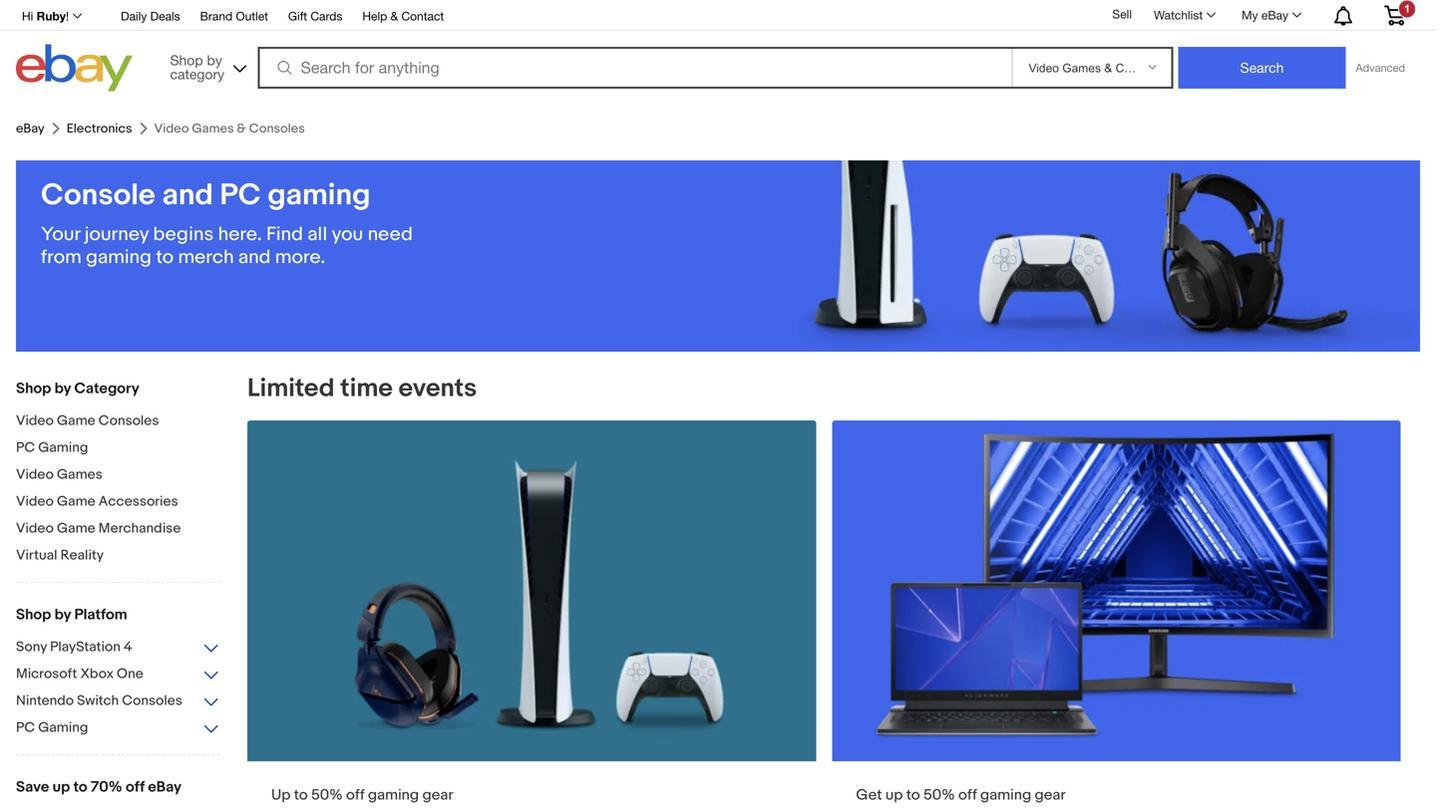 Task type: describe. For each thing, give the bounding box(es) containing it.
nintendo switch consoles button
[[16, 693, 220, 712]]

ebay inside "save up to 70% off ebay"
[[148, 779, 181, 797]]

1 vertical spatial ebay
[[16, 121, 45, 136]]

1 link
[[1373, 0, 1417, 29]]

to right get
[[906, 787, 920, 805]]

microsoft xbox one button
[[16, 666, 220, 685]]

3 game from the top
[[57, 521, 95, 538]]

virtual reality link
[[16, 548, 220, 567]]

hi ruby !
[[22, 9, 69, 23]]

console
[[41, 178, 155, 213]]

save up to 70% off ebay
[[16, 779, 181, 811]]

gift cards
[[288, 9, 343, 23]]

shop by category button
[[161, 44, 251, 87]]

&
[[391, 9, 398, 23]]

pc gaming link
[[16, 440, 220, 459]]

limited time events
[[247, 374, 477, 404]]

nintendo
[[16, 693, 74, 710]]

4
[[124, 639, 132, 656]]

off for save up to 70% off ebay
[[126, 779, 145, 797]]

2 50% from the left
[[924, 787, 955, 805]]

xbox
[[80, 666, 114, 683]]

events
[[399, 374, 477, 404]]

consoles inside sony playstation 4 microsoft xbox one nintendo switch consoles pc gaming
[[122, 693, 182, 710]]

up to 50% off gaming gear link
[[247, 421, 816, 811]]

by for platfom
[[54, 606, 71, 624]]

ruby
[[37, 9, 66, 23]]

1 vertical spatial and
[[238, 246, 271, 269]]

you
[[332, 223, 363, 246]]

up to 50% off gaming gear
[[271, 787, 453, 805]]

3 video from the top
[[16, 494, 54, 511]]

outlet
[[236, 9, 268, 23]]

brand outlet
[[200, 9, 268, 23]]

merch
[[178, 246, 234, 269]]

games
[[57, 467, 103, 484]]

watchlist
[[1154, 8, 1203, 22]]

video game merchandise link
[[16, 521, 220, 540]]

video game consoles link
[[16, 413, 220, 432]]

shop by category
[[170, 52, 225, 82]]

to inside "save up to 70% off ebay"
[[73, 779, 87, 797]]

limited
[[247, 374, 335, 404]]

find
[[266, 223, 303, 246]]

merchandise
[[99, 521, 181, 538]]

virtual
[[16, 548, 57, 565]]

begins
[[153, 223, 214, 246]]

gaming inside sony playstation 4 microsoft xbox one nintendo switch consoles pc gaming
[[38, 720, 88, 737]]

to right up
[[294, 787, 308, 805]]

video game accessories link
[[16, 494, 220, 513]]

hi
[[22, 9, 33, 23]]

all
[[307, 223, 327, 246]]

help & contact
[[362, 9, 444, 23]]

pc gaming button
[[16, 720, 220, 739]]

microsoft
[[16, 666, 77, 683]]

my
[[1242, 8, 1258, 22]]

category
[[74, 380, 139, 398]]

ebay link
[[16, 121, 45, 136]]

need
[[368, 223, 413, 246]]

time
[[340, 374, 393, 404]]

get
[[856, 787, 882, 805]]

from
[[41, 246, 82, 269]]

category
[[170, 66, 225, 82]]

my ebay
[[1242, 8, 1289, 22]]

watchlist link
[[1143, 3, 1225, 27]]

off for get up to 50% off gaming gear
[[959, 787, 977, 805]]

pc inside "video game consoles pc gaming video games video game accessories video game merchandise virtual reality"
[[16, 440, 35, 457]]



Task type: vqa. For each thing, say whether or not it's contained in the screenshot.
you
yes



Task type: locate. For each thing, give the bounding box(es) containing it.
0 horizontal spatial ebay
[[16, 121, 45, 136]]

game down games
[[57, 494, 95, 511]]

1 horizontal spatial up
[[886, 787, 903, 805]]

by
[[207, 52, 222, 68], [54, 380, 71, 398], [54, 606, 71, 624]]

2 video from the top
[[16, 467, 54, 484]]

2 game from the top
[[57, 494, 95, 511]]

shop for shop by category
[[16, 380, 51, 398]]

to left 70% in the bottom left of the page
[[73, 779, 87, 797]]

consoles down one
[[122, 693, 182, 710]]

2 vertical spatial pc
[[16, 720, 35, 737]]

gaming up games
[[38, 440, 88, 457]]

up inside text field
[[886, 787, 903, 805]]

sell link
[[1104, 7, 1141, 21]]

daily
[[121, 9, 147, 23]]

1 vertical spatial shop
[[16, 380, 51, 398]]

brand
[[200, 9, 233, 23]]

shop left category
[[16, 380, 51, 398]]

reality
[[60, 548, 104, 565]]

!
[[66, 9, 69, 23]]

up
[[52, 779, 70, 797], [886, 787, 903, 805]]

consoles inside "video game consoles pc gaming video games video game accessories video game merchandise virtual reality"
[[99, 413, 159, 430]]

1 horizontal spatial ebay
[[148, 779, 181, 797]]

your
[[41, 223, 80, 246]]

pc down shop by category
[[16, 440, 35, 457]]

0 horizontal spatial and
[[162, 178, 213, 213]]

shop for shop by platfom
[[16, 606, 51, 624]]

up
[[271, 787, 291, 805]]

electronics link
[[67, 121, 132, 136]]

1 horizontal spatial off
[[346, 787, 365, 805]]

70%
[[91, 779, 122, 797]]

accessories
[[99, 494, 178, 511]]

get up to 50% off gaming gear
[[856, 787, 1066, 805]]

up for get
[[886, 787, 903, 805]]

50% right get
[[924, 787, 955, 805]]

video game consoles pc gaming video games video game accessories video game merchandise virtual reality
[[16, 413, 181, 565]]

and up begins
[[162, 178, 213, 213]]

game up reality at the bottom left of the page
[[57, 521, 95, 538]]

2 horizontal spatial off
[[959, 787, 977, 805]]

1 horizontal spatial 50%
[[924, 787, 955, 805]]

ebay inside 'link'
[[1262, 8, 1289, 22]]

by left category
[[54, 380, 71, 398]]

platfom
[[74, 606, 127, 624]]

video games link
[[16, 467, 220, 486]]

console and pc gaming main content
[[0, 113, 1436, 811]]

ebay right 70% in the bottom left of the page
[[148, 779, 181, 797]]

and
[[162, 178, 213, 213], [238, 246, 271, 269]]

pc inside console and pc gaming your journey begins here. find all you need from gaming to merch and more.
[[220, 178, 261, 213]]

up right save
[[52, 779, 70, 797]]

0 vertical spatial and
[[162, 178, 213, 213]]

here.
[[218, 223, 262, 246]]

off right 70% in the bottom left of the page
[[126, 779, 145, 797]]

ebay right my
[[1262, 8, 1289, 22]]

1 game from the top
[[57, 413, 95, 430]]

0 horizontal spatial off
[[126, 779, 145, 797]]

1 vertical spatial by
[[54, 380, 71, 398]]

pc up the here.
[[220, 178, 261, 213]]

0 vertical spatial game
[[57, 413, 95, 430]]

Get up to 50% off gaming gear text field
[[832, 421, 1401, 811]]

ebay left electronics 'link' on the top left of the page
[[16, 121, 45, 136]]

1 gear from the left
[[422, 787, 453, 805]]

electronics
[[67, 121, 132, 136]]

sony
[[16, 639, 47, 656]]

account navigation
[[11, 0, 1420, 31]]

consoles
[[99, 413, 159, 430], [122, 693, 182, 710]]

none submit inside "shop by category" banner
[[1178, 47, 1346, 89]]

4 video from the top
[[16, 521, 54, 538]]

gaming
[[38, 440, 88, 457], [38, 720, 88, 737]]

0 vertical spatial gaming
[[38, 440, 88, 457]]

1 vertical spatial gaming
[[38, 720, 88, 737]]

by for category
[[207, 52, 222, 68]]

game
[[57, 413, 95, 430], [57, 494, 95, 511], [57, 521, 95, 538]]

up right get
[[886, 787, 903, 805]]

0 vertical spatial by
[[207, 52, 222, 68]]

50%
[[311, 787, 343, 805], [924, 787, 955, 805]]

contact
[[401, 9, 444, 23]]

advanced link
[[1346, 48, 1415, 88]]

gaming
[[268, 178, 371, 213], [86, 246, 152, 269], [368, 787, 419, 805], [980, 787, 1032, 805]]

game down shop by category
[[57, 413, 95, 430]]

Search for anything text field
[[261, 49, 1008, 87]]

video
[[16, 413, 54, 430], [16, 467, 54, 484], [16, 494, 54, 511], [16, 521, 54, 538]]

cards
[[311, 9, 343, 23]]

shop for shop by category
[[170, 52, 203, 68]]

shop inside shop by category
[[170, 52, 203, 68]]

shop by category
[[16, 380, 139, 398]]

help
[[362, 9, 387, 23]]

off inside "save up to 70% off ebay"
[[126, 779, 145, 797]]

off right up
[[346, 787, 365, 805]]

get up to 50% off gaming gear link
[[832, 421, 1401, 811]]

2 vertical spatial game
[[57, 521, 95, 538]]

daily deals
[[121, 9, 180, 23]]

pc down nintendo
[[16, 720, 35, 737]]

gear
[[422, 787, 453, 805], [1035, 787, 1066, 805]]

0 vertical spatial shop
[[170, 52, 203, 68]]

gaming down nintendo
[[38, 720, 88, 737]]

50% right up
[[311, 787, 343, 805]]

1
[[1404, 2, 1411, 15]]

save
[[16, 779, 49, 797]]

0 horizontal spatial gear
[[422, 787, 453, 805]]

1 video from the top
[[16, 413, 54, 430]]

by left platfom
[[54, 606, 71, 624]]

shop by platfom
[[16, 606, 127, 624]]

to inside console and pc gaming your journey begins here. find all you need from gaming to merch and more.
[[156, 246, 174, 269]]

consoles up "pc gaming" link
[[99, 413, 159, 430]]

switch
[[77, 693, 119, 710]]

my ebay link
[[1231, 3, 1311, 27]]

ebay
[[1262, 8, 1289, 22], [16, 121, 45, 136], [148, 779, 181, 797]]

0 vertical spatial pc
[[220, 178, 261, 213]]

0 vertical spatial consoles
[[99, 413, 159, 430]]

gift
[[288, 9, 307, 23]]

deals
[[150, 9, 180, 23]]

gift cards link
[[288, 6, 343, 28]]

to left merch
[[156, 246, 174, 269]]

1 horizontal spatial gear
[[1035, 787, 1066, 805]]

off right get
[[959, 787, 977, 805]]

up inside "save up to 70% off ebay"
[[52, 779, 70, 797]]

1 vertical spatial pc
[[16, 440, 35, 457]]

1 vertical spatial consoles
[[122, 693, 182, 710]]

sony playstation 4 microsoft xbox one nintendo switch consoles pc gaming
[[16, 639, 182, 737]]

console and pc gaming your journey begins here. find all you need from gaming to merch and more.
[[41, 178, 413, 269]]

journey
[[85, 223, 149, 246]]

by for category
[[54, 380, 71, 398]]

0 horizontal spatial up
[[52, 779, 70, 797]]

advanced
[[1356, 61, 1405, 74]]

up for save
[[52, 779, 70, 797]]

brand outlet link
[[200, 6, 268, 28]]

2 gaming from the top
[[38, 720, 88, 737]]

by inside shop by category
[[207, 52, 222, 68]]

0 vertical spatial ebay
[[1262, 8, 1289, 22]]

2 horizontal spatial ebay
[[1262, 8, 1289, 22]]

help & contact link
[[362, 6, 444, 28]]

gaming inside "video game consoles pc gaming video games video game accessories video game merchandise virtual reality"
[[38, 440, 88, 457]]

daily deals link
[[121, 6, 180, 28]]

shop up the sony
[[16, 606, 51, 624]]

sell
[[1113, 7, 1132, 21]]

2 vertical spatial ebay
[[148, 779, 181, 797]]

pc
[[220, 178, 261, 213], [16, 440, 35, 457], [16, 720, 35, 737]]

None submit
[[1178, 47, 1346, 89]]

to
[[156, 246, 174, 269], [73, 779, 87, 797], [294, 787, 308, 805], [906, 787, 920, 805]]

2 vertical spatial by
[[54, 606, 71, 624]]

one
[[117, 666, 143, 683]]

1 vertical spatial game
[[57, 494, 95, 511]]

2 vertical spatial shop
[[16, 606, 51, 624]]

playstation
[[50, 639, 121, 656]]

by down 'brand'
[[207, 52, 222, 68]]

2 gear from the left
[[1035, 787, 1066, 805]]

more.
[[275, 246, 325, 269]]

1 gaming from the top
[[38, 440, 88, 457]]

0 horizontal spatial 50%
[[311, 787, 343, 805]]

shop
[[170, 52, 203, 68], [16, 380, 51, 398], [16, 606, 51, 624]]

shop down deals
[[170, 52, 203, 68]]

1 50% from the left
[[311, 787, 343, 805]]

sony playstation 4 button
[[16, 639, 220, 658]]

1 horizontal spatial and
[[238, 246, 271, 269]]

shop by category banner
[[11, 0, 1420, 97]]

pc inside sony playstation 4 microsoft xbox one nintendo switch consoles pc gaming
[[16, 720, 35, 737]]

Up to 50% off gaming gear text field
[[247, 421, 816, 811]]

and left more.
[[238, 246, 271, 269]]



